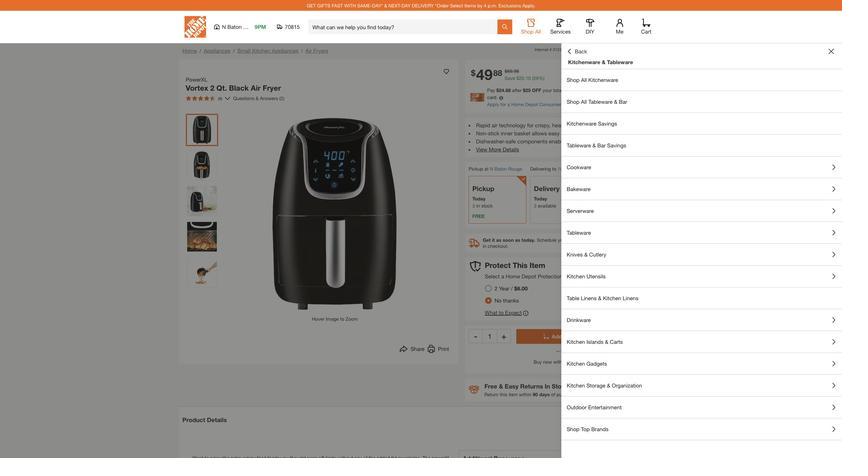 Task type: describe. For each thing, give the bounding box(es) containing it.
0 vertical spatial air
[[306, 47, 312, 54]]

knives
[[567, 252, 583, 258]]

outdoor entertainment button
[[562, 397, 843, 419]]

kitchenware savings link
[[562, 113, 843, 135]]

49
[[477, 66, 493, 84]]

kitchenware for &
[[569, 59, 601, 65]]

basket
[[515, 130, 531, 137]]

delivery
[[534, 185, 560, 193]]

$ down 98
[[517, 75, 519, 81]]

0 horizontal spatial by
[[478, 3, 483, 8]]

returns
[[521, 383, 544, 391]]

& down upon
[[615, 99, 618, 105]]

(9)
[[218, 96, 223, 101]]

rapid air technology for crispy, healthy meals non-stick inner basket allows easy release of food dishwasher-safe components enable easy cleaning view more details
[[476, 122, 600, 153]]

outdoor entertainment
[[567, 405, 622, 411]]

29
[[534, 75, 539, 81]]

internet # 312214178 model #
[[535, 47, 592, 52]]

enable
[[549, 138, 565, 145]]

items
[[465, 3, 476, 8]]

tableware up opening
[[608, 59, 634, 65]]

air
[[492, 122, 498, 129]]

all for shop all kitchenware
[[581, 77, 587, 83]]

item
[[509, 392, 518, 398]]

view more details link
[[476, 146, 520, 153]]

kitchen for kitchen utensils
[[567, 274, 585, 280]]

3 for delivery
[[534, 203, 537, 209]]

kitchen islands & carts
[[567, 339, 623, 346]]

purchase.
[[557, 392, 578, 398]]

home link
[[183, 47, 197, 54]]

table linens & kitchen linens
[[567, 295, 639, 302]]

serverware button
[[562, 201, 843, 222]]

0 vertical spatial home
[[183, 47, 197, 54]]

& up shop all kitchenware
[[602, 59, 606, 65]]

+ button
[[497, 330, 511, 344]]

today for pickup
[[473, 196, 486, 202]]

88
[[494, 68, 503, 78]]

kitchenware for savings
[[567, 120, 597, 127]]

(
[[533, 75, 534, 81]]

thanks
[[503, 298, 519, 304]]

tableware & bar savings link
[[562, 135, 843, 156]]

same-
[[358, 3, 372, 8]]

to left zoom
[[340, 316, 345, 322]]

info image
[[500, 96, 504, 100]]

model
[[576, 47, 587, 52]]

day
[[402, 3, 411, 8]]

cart link
[[639, 19, 654, 35]]

print button
[[428, 345, 450, 355]]

your inside 'schedule your delivery in checkout.'
[[558, 238, 568, 243]]

kitchen right small
[[252, 47, 271, 54]]

or inside free & easy returns in store or online return this item within 90 days of purchase. read return policy
[[569, 383, 575, 391]]

24.88
[[499, 88, 511, 93]]

me
[[616, 28, 624, 35]]

1 as from the left
[[497, 238, 502, 243]]

& left answers
[[256, 96, 259, 101]]

feedback link image
[[834, 114, 843, 150]]

by inside protect this item select a home depot protection plan by allstate for:
[[577, 273, 582, 280]]

1 horizontal spatial a
[[508, 102, 510, 107]]

1 vertical spatial home
[[512, 102, 524, 107]]

black powerxl air fryers pxl 2qb c3.1 image
[[187, 151, 217, 180]]

delivery
[[412, 3, 434, 8]]

stock
[[482, 203, 493, 209]]

add
[[552, 334, 562, 340]]

0 vertical spatial baton
[[228, 24, 242, 30]]

diy button
[[580, 19, 601, 35]]

non-
[[476, 130, 489, 137]]

all for shop all
[[536, 28, 541, 35]]

0 horizontal spatial or
[[560, 348, 567, 354]]

easy
[[505, 383, 519, 391]]

(9) button
[[183, 93, 225, 104]]

tableware inside the tableware button
[[567, 230, 591, 236]]

to for what
[[499, 310, 504, 316]]

kitchen islands & carts button
[[562, 332, 843, 353]]

tableware inside the shop all tableware & bar link
[[589, 99, 613, 105]]

312214178
[[553, 47, 573, 52]]

shop all tableware & bar
[[567, 99, 628, 105]]

kitchen down for:
[[604, 295, 622, 302]]

available
[[538, 203, 557, 209]]

questions
[[233, 96, 255, 101]]

inner
[[501, 130, 513, 137]]

this
[[513, 262, 528, 270]]

schedule
[[537, 238, 557, 243]]

shop for shop all
[[521, 28, 534, 35]]

0 vertical spatial easy
[[549, 130, 560, 137]]

shop all kitchenware link
[[562, 69, 843, 91]]

pickup for pickup today 3 in stock
[[473, 185, 495, 193]]

pay
[[488, 88, 495, 93]]

questions & answers (2)
[[233, 96, 285, 101]]

1 vertical spatial savings
[[608, 142, 627, 149]]

9pm
[[255, 24, 266, 30]]

pay $ 24.88 after $ 25 off
[[488, 88, 542, 93]]

shop for shop top brands
[[567, 427, 580, 433]]

black
[[229, 84, 249, 93]]

1 vertical spatial kitchenware
[[589, 77, 619, 83]]

1 vertical spatial .
[[525, 75, 526, 81]]

schedule your delivery in checkout.
[[483, 238, 585, 249]]

& down utensils at the bottom right of page
[[599, 295, 602, 302]]

for inside rapid air technology for crispy, healthy meals non-stick inner basket allows easy release of food dishwasher-safe components enable easy cleaning view more details
[[528, 122, 534, 129]]

of for healthy
[[580, 130, 585, 137]]

drinkware
[[567, 317, 591, 324]]

what
[[485, 310, 498, 316]]

to for add
[[564, 334, 569, 340]]

fryers
[[314, 47, 329, 54]]

bar inside the shop all tableware & bar link
[[619, 99, 628, 105]]

card.
[[488, 95, 498, 100]]

/ left the air fryers 'link'
[[301, 48, 303, 54]]

buy now with button
[[517, 355, 610, 367]]

0 vertical spatial rouge
[[243, 24, 259, 30]]

0 vertical spatial .
[[513, 68, 514, 74]]

read return policy link
[[579, 392, 620, 399]]

services button
[[550, 19, 572, 35]]

purchase
[[586, 88, 605, 93]]

protect this item select a home depot protection plan by allstate for:
[[485, 262, 611, 280]]

black powerxl air fryers pxl 2qb 64.0 image
[[187, 115, 217, 145]]

carts
[[610, 339, 623, 346]]

vortex
[[186, 84, 208, 93]]

shop for shop all kitchenware
[[567, 77, 580, 83]]

all for shop all tableware & bar
[[581, 99, 587, 105]]

70815 inside "button"
[[285, 24, 300, 30]]

back
[[575, 48, 588, 55]]

kitchen gadgets button
[[562, 354, 843, 375]]

no thanks
[[495, 298, 519, 304]]

& right day* on the left of the page
[[385, 3, 387, 8]]

select inside protect this item select a home depot protection plan by allstate for:
[[485, 273, 500, 280]]

delivering to 70815
[[531, 166, 571, 172]]

home inside protect this item select a home depot protection plan by allstate for:
[[506, 273, 521, 280]]

2 appliances from the left
[[272, 47, 299, 54]]

2 inside powerxl vortex 2 qt. black air fryer
[[210, 84, 215, 93]]

70815 inside delivering to 70815
[[558, 167, 571, 172]]

option group containing 2 year /
[[483, 283, 534, 307]]

crispy,
[[536, 122, 551, 129]]

1 appliances from the left
[[204, 47, 231, 54]]

black powerxl air fryers pxl 2qb 1f.3 image
[[187, 222, 217, 252]]

add to cart
[[552, 334, 582, 340]]

& inside button
[[607, 383, 611, 389]]

/ left small
[[233, 48, 235, 54]]

me button
[[609, 19, 631, 35]]

apply for a home depot consumer card link
[[488, 102, 573, 107]]

/ right home link
[[200, 48, 201, 54]]

in for pickup
[[477, 203, 480, 209]]

safe
[[506, 138, 516, 145]]

4.5 stars image
[[186, 96, 215, 101]]

cookware
[[567, 164, 592, 171]]

kitchen for kitchen islands & carts
[[567, 339, 585, 346]]

kitchen gadgets
[[567, 361, 608, 367]]

total
[[554, 88, 563, 93]]

icon image
[[469, 386, 480, 395]]

1 horizontal spatial rouge
[[509, 166, 523, 172]]

drawer close image
[[829, 49, 835, 54]]



Task type: vqa. For each thing, say whether or not it's contained in the screenshot.
Free
yes



Task type: locate. For each thing, give the bounding box(es) containing it.
depot down 25
[[526, 102, 538, 107]]

1 horizontal spatial in
[[483, 244, 487, 249]]

98
[[514, 68, 519, 74]]

0 horizontal spatial .
[[513, 68, 514, 74]]

card
[[563, 102, 573, 107]]

0 vertical spatial depot
[[526, 102, 538, 107]]

rouge up 'home / appliances / small kitchen appliances / air fryers'
[[243, 24, 259, 30]]

depot down item at the bottom of page
[[522, 273, 537, 280]]

cart inside add to cart button
[[571, 334, 582, 340]]

1 vertical spatial 2
[[495, 286, 498, 292]]

1 horizontal spatial #
[[589, 47, 591, 52]]

& inside free & easy returns in store or online return this item within 90 days of purchase. read return policy
[[499, 383, 503, 391]]

0 vertical spatial of
[[580, 130, 585, 137]]

0 horizontal spatial 70815
[[285, 24, 300, 30]]

to inside button
[[564, 334, 569, 340]]

home up 2 year / $6.00
[[506, 273, 521, 280]]

3 inside delivery today 3 available
[[534, 203, 537, 209]]

& down the food
[[593, 142, 596, 149]]

menu containing shop all kitchenware
[[562, 69, 843, 441]]

0 horizontal spatial easy
[[549, 130, 560, 137]]

get
[[307, 3, 316, 8]]

0 horizontal spatial air
[[251, 84, 261, 93]]

1 vertical spatial air
[[251, 84, 261, 93]]

savings down shop all tableware & bar
[[599, 120, 618, 127]]

1 linens from the left
[[581, 295, 597, 302]]

# right 'model' on the top
[[589, 47, 591, 52]]

kitchen up read
[[567, 383, 585, 389]]

savings right cleaning
[[608, 142, 627, 149]]

. left (
[[525, 75, 526, 81]]

/ inside option group
[[511, 286, 513, 292]]

for:
[[603, 273, 611, 280]]

online
[[577, 383, 596, 391]]

at
[[485, 166, 489, 172]]

0 horizontal spatial 2
[[210, 84, 215, 93]]

or up purchase.
[[569, 383, 575, 391]]

3 inside pickup today 3 in stock
[[473, 203, 475, 209]]

details inside button
[[207, 417, 227, 424]]

1 horizontal spatial appliances
[[272, 47, 299, 54]]

cart right me
[[642, 28, 652, 35]]

shop down qualifying
[[567, 99, 580, 105]]

savings inside 'link'
[[599, 120, 618, 127]]

as
[[497, 238, 502, 243], [516, 238, 521, 243]]

in down get
[[483, 244, 487, 249]]

1 vertical spatial or
[[569, 383, 575, 391]]

$ right after
[[523, 88, 526, 93]]

0 vertical spatial 70815
[[285, 24, 300, 30]]

0 vertical spatial 2
[[210, 84, 215, 93]]

a left new
[[637, 88, 639, 93]]

90
[[533, 392, 538, 398]]

share
[[411, 346, 425, 352]]

store
[[552, 383, 568, 391]]

0 vertical spatial select
[[450, 3, 464, 8]]

1 horizontal spatial baton
[[495, 166, 507, 172]]

1 horizontal spatial 70815
[[558, 167, 571, 172]]

today up available
[[534, 196, 548, 202]]

0 horizontal spatial in
[[477, 203, 480, 209]]

by
[[478, 3, 483, 8], [577, 273, 582, 280]]

pickup left at
[[469, 166, 484, 172]]

pickup up stock
[[473, 185, 495, 193]]

of inside free & easy returns in store or online return this item within 90 days of purchase. read return policy
[[552, 392, 556, 398]]

3 up free
[[473, 203, 475, 209]]

add to cart button
[[517, 330, 610, 344]]

& up 'policy'
[[607, 383, 611, 389]]

n baton rouge
[[222, 24, 259, 30]]

to for delivering
[[553, 166, 557, 172]]

pickup today 3 in stock
[[473, 185, 495, 209]]

0 vertical spatial a
[[637, 88, 639, 93]]

air up questions & answers (2)
[[251, 84, 261, 93]]

0 horizontal spatial a
[[502, 273, 505, 280]]

1 vertical spatial select
[[485, 273, 500, 280]]

0 horizontal spatial of
[[552, 392, 556, 398]]

2 vertical spatial kitchenware
[[567, 120, 597, 127]]

qualifying
[[564, 88, 584, 93]]

shop all button
[[521, 19, 542, 35]]

0 vertical spatial or
[[560, 348, 567, 354]]

small
[[238, 47, 251, 54]]

shop inside button
[[567, 427, 580, 433]]

consumer
[[540, 102, 562, 107]]

what to expect button
[[485, 310, 529, 318]]

0 horizontal spatial details
[[207, 417, 227, 424]]

baton up small
[[228, 24, 242, 30]]

in left stock
[[477, 203, 480, 209]]

baton
[[228, 24, 242, 30], [495, 166, 507, 172]]

in inside pickup today 3 in stock
[[477, 203, 480, 209]]

2 linens from the left
[[623, 295, 639, 302]]

1 vertical spatial 70815
[[558, 167, 571, 172]]

1 horizontal spatial or
[[569, 383, 575, 391]]

air left fryers
[[306, 47, 312, 54]]

hover image to zoom
[[312, 316, 358, 322]]

2 3 from the left
[[534, 203, 537, 209]]

home down after
[[512, 102, 524, 107]]

1 vertical spatial cart
[[571, 334, 582, 340]]

a inside your total qualifying purchase upon opening a new card.
[[637, 88, 639, 93]]

in
[[477, 203, 480, 209], [483, 244, 487, 249]]

all up qualifying
[[581, 77, 587, 83]]

allows
[[532, 130, 547, 137]]

kitchenware up the food
[[567, 120, 597, 127]]

with
[[554, 360, 562, 365]]

0 horizontal spatial appliances
[[204, 47, 231, 54]]

apply now image
[[471, 93, 488, 102]]

shop for shop all tableware & bar
[[567, 99, 580, 105]]

allstate
[[584, 273, 602, 280]]

to inside delivering to 70815
[[553, 166, 557, 172]]

2 today from the left
[[534, 196, 548, 202]]

kitchenware
[[569, 59, 601, 65], [589, 77, 619, 83], [567, 120, 597, 127]]

0 vertical spatial pickup
[[469, 166, 484, 172]]

fast
[[332, 3, 343, 8]]

off
[[532, 88, 542, 93]]

shop all tableware & bar link
[[562, 91, 843, 113]]

kitchen left utensils at the bottom right of page
[[567, 274, 585, 280]]

of right days
[[552, 392, 556, 398]]

0 vertical spatial in
[[477, 203, 480, 209]]

tableware up delivery
[[567, 230, 591, 236]]

for up the basket
[[528, 122, 534, 129]]

0 vertical spatial cart
[[642, 28, 652, 35]]

meals
[[571, 122, 586, 129]]

1 vertical spatial n
[[490, 166, 494, 172]]

2 vertical spatial all
[[581, 99, 587, 105]]

2 horizontal spatial a
[[637, 88, 639, 93]]

easy down 'release'
[[567, 138, 578, 145]]

0 horizontal spatial select
[[450, 3, 464, 8]]

tableware down purchase
[[589, 99, 613, 105]]

1 vertical spatial all
[[581, 77, 587, 83]]

days
[[540, 392, 550, 398]]

1 vertical spatial details
[[207, 417, 227, 424]]

70815 right 9pm
[[285, 24, 300, 30]]

tableware inside tableware & bar savings link
[[567, 142, 591, 149]]

to left 70815 link
[[553, 166, 557, 172]]

None field
[[483, 330, 497, 344]]

today up stock
[[473, 196, 486, 202]]

1 today from the left
[[473, 196, 486, 202]]

kitchenware inside 'link'
[[567, 120, 597, 127]]

today.
[[522, 238, 536, 243]]

bakeware button
[[562, 179, 843, 200]]

product details
[[183, 417, 227, 424]]

a down protect
[[502, 273, 505, 280]]

.
[[513, 68, 514, 74], [525, 75, 526, 81]]

0 horizontal spatial #
[[550, 47, 552, 52]]

0 horizontal spatial 3
[[473, 203, 475, 209]]

1 vertical spatial easy
[[567, 138, 578, 145]]

2 return from the left
[[592, 392, 606, 398]]

home down the home depot logo
[[183, 47, 197, 54]]

1 horizontal spatial of
[[580, 130, 585, 137]]

air inside powerxl vortex 2 qt. black air fryer
[[251, 84, 261, 93]]

option group
[[483, 283, 534, 307]]

shop down apply.
[[521, 28, 534, 35]]

select left items in the top of the page
[[450, 3, 464, 8]]

n right at
[[490, 166, 494, 172]]

kitchen right the with
[[567, 361, 585, 367]]

0 horizontal spatial your
[[543, 88, 552, 93]]

of down meals
[[580, 130, 585, 137]]

or up buy now with "button"
[[560, 348, 567, 354]]

a inside protect this item select a home depot protection plan by allstate for:
[[502, 273, 505, 280]]

n baton rouge button
[[490, 166, 523, 172]]

today inside delivery today 3 available
[[534, 196, 548, 202]]

today inside pickup today 3 in stock
[[473, 196, 486, 202]]

details right product
[[207, 417, 227, 424]]

1 horizontal spatial air
[[306, 47, 312, 54]]

to right 'what'
[[499, 310, 504, 316]]

0 horizontal spatial rouge
[[243, 24, 259, 30]]

select
[[450, 3, 464, 8], [485, 273, 500, 280]]

powerxl link
[[186, 76, 210, 84]]

$
[[471, 68, 476, 78], [505, 68, 508, 74], [517, 75, 519, 81], [497, 88, 499, 93], [523, 88, 526, 93]]

0 horizontal spatial cart
[[571, 334, 582, 340]]

linens
[[581, 295, 597, 302], [623, 295, 639, 302]]

1 vertical spatial depot
[[522, 273, 537, 280]]

answers
[[260, 96, 278, 101]]

1 horizontal spatial details
[[503, 146, 520, 153]]

pickup for pickup at n baton rouge
[[469, 166, 484, 172]]

the home depot logo image
[[185, 16, 206, 38]]

0 vertical spatial bar
[[619, 99, 628, 105]]

appliances left small
[[204, 47, 231, 54]]

your left total
[[543, 88, 552, 93]]

rouge left delivering
[[509, 166, 523, 172]]

by left 4
[[478, 3, 483, 8]]

as right it
[[497, 238, 502, 243]]

to right add
[[564, 334, 569, 340]]

0 vertical spatial your
[[543, 88, 552, 93]]

your left delivery
[[558, 238, 568, 243]]

1 vertical spatial by
[[577, 273, 582, 280]]

tableware down 'release'
[[567, 142, 591, 149]]

1 vertical spatial baton
[[495, 166, 507, 172]]

shop all
[[521, 28, 541, 35]]

0 horizontal spatial return
[[485, 392, 499, 398]]

all
[[536, 28, 541, 35], [581, 77, 587, 83], [581, 99, 587, 105]]

2 # from the left
[[589, 47, 591, 52]]

black powerxl air fryers pxl 2qb 44.4 image
[[187, 258, 217, 287]]

air
[[306, 47, 312, 54], [251, 84, 261, 93]]

1 return from the left
[[485, 392, 499, 398]]

back button
[[567, 48, 588, 55]]

all down qualifying
[[581, 99, 587, 105]]

free
[[473, 214, 485, 219]]

1 vertical spatial rouge
[[509, 166, 523, 172]]

kitchen utensils button
[[562, 266, 843, 288]]

shop top brands
[[567, 427, 609, 433]]

0 vertical spatial n
[[222, 24, 226, 30]]

1 vertical spatial your
[[558, 238, 568, 243]]

1 horizontal spatial bar
[[619, 99, 628, 105]]

2 vertical spatial a
[[502, 273, 505, 280]]

baton right at
[[495, 166, 507, 172]]

rouge
[[243, 24, 259, 30], [509, 166, 523, 172]]

shop inside button
[[521, 28, 534, 35]]

(9) link
[[183, 93, 231, 104]]

for down info icon
[[501, 102, 507, 107]]

kitchen for kitchen gadgets
[[567, 361, 585, 367]]

0 vertical spatial for
[[501, 102, 507, 107]]

now
[[544, 360, 552, 365]]

2 year / $6.00
[[495, 286, 528, 292]]

0 vertical spatial details
[[503, 146, 520, 153]]

in
[[545, 383, 551, 391]]

0 horizontal spatial bar
[[598, 142, 606, 149]]

0 horizontal spatial today
[[473, 196, 486, 202]]

islands
[[587, 339, 604, 346]]

image
[[326, 316, 339, 322]]

0 horizontal spatial linens
[[581, 295, 597, 302]]

2 as from the left
[[516, 238, 521, 243]]

your inside your total qualifying purchase upon opening a new card.
[[543, 88, 552, 93]]

2 left qt.
[[210, 84, 215, 93]]

kitchenware down 'back' at right top
[[569, 59, 601, 65]]

& up this
[[499, 383, 503, 391]]

What can we help you find today? search field
[[313, 20, 497, 34]]

shop left top
[[567, 427, 580, 433]]

1 horizontal spatial return
[[592, 392, 606, 398]]

easy up enable
[[549, 130, 560, 137]]

1 vertical spatial pickup
[[473, 185, 495, 193]]

today for delivery
[[534, 196, 548, 202]]

# right internet
[[550, 47, 552, 52]]

0 horizontal spatial n
[[222, 24, 226, 30]]

bar down kitchenware savings
[[598, 142, 606, 149]]

1 3 from the left
[[473, 203, 475, 209]]

view
[[476, 146, 488, 153]]

/ right year
[[511, 286, 513, 292]]

2 inside option group
[[495, 286, 498, 292]]

25
[[526, 88, 531, 93]]

return down storage
[[592, 392, 606, 398]]

menu
[[562, 69, 843, 441]]

all up internet
[[536, 28, 541, 35]]

1 vertical spatial for
[[528, 122, 534, 129]]

by right plan
[[577, 273, 582, 280]]

for
[[501, 102, 507, 107], [528, 122, 534, 129]]

details down 'safe'
[[503, 146, 520, 153]]

policy
[[607, 392, 620, 398]]

0 horizontal spatial for
[[501, 102, 507, 107]]

kitchenware up upon
[[589, 77, 619, 83]]

1 horizontal spatial n
[[490, 166, 494, 172]]

kitchen for kitchen storage & organization
[[567, 383, 585, 389]]

. up save
[[513, 68, 514, 74]]

1 horizontal spatial easy
[[567, 138, 578, 145]]

cart down drinkware
[[571, 334, 582, 340]]

select down protect
[[485, 273, 500, 280]]

product details button
[[179, 407, 664, 434]]

air fryers link
[[306, 47, 329, 54]]

1 # from the left
[[550, 47, 552, 52]]

details inside rapid air technology for crispy, healthy meals non-stick inner basket allows easy release of food dishwasher-safe components enable easy cleaning view more details
[[503, 146, 520, 153]]

release
[[562, 130, 579, 137]]

bar down opening
[[619, 99, 628, 105]]

n up appliances link
[[222, 24, 226, 30]]

cart inside cart "link"
[[642, 28, 652, 35]]

1 horizontal spatial .
[[525, 75, 526, 81]]

tableware & bar savings
[[567, 142, 627, 149]]

knives & cutlery button
[[562, 244, 843, 266]]

1 horizontal spatial today
[[534, 196, 548, 202]]

free & easy returns in store or online return this item within 90 days of purchase. read return policy
[[485, 383, 620, 398]]

of
[[580, 130, 585, 137], [552, 392, 556, 398]]

0 vertical spatial kitchenware
[[569, 59, 601, 65]]

year
[[499, 286, 510, 292]]

after
[[513, 88, 522, 93]]

1 horizontal spatial linens
[[623, 295, 639, 302]]

kitchen left islands
[[567, 339, 585, 346]]

1 vertical spatial of
[[552, 392, 556, 398]]

0 vertical spatial all
[[536, 28, 541, 35]]

black powerxl air fryers pxl 2qb 4f.2 image
[[187, 187, 217, 216]]

all inside button
[[536, 28, 541, 35]]

$ right pay
[[497, 88, 499, 93]]

2 left year
[[495, 286, 498, 292]]

0 horizontal spatial as
[[497, 238, 502, 243]]

read
[[579, 392, 591, 398]]

in inside 'schedule your delivery in checkout.'
[[483, 244, 487, 249]]

$ left 49
[[471, 68, 476, 78]]

1 horizontal spatial 3
[[534, 203, 537, 209]]

1 horizontal spatial cart
[[642, 28, 652, 35]]

food
[[586, 130, 597, 137]]

utensils
[[587, 274, 606, 280]]

appliances down 70815 "button"
[[272, 47, 299, 54]]

pickup at n baton rouge
[[469, 166, 523, 172]]

3 for pickup
[[473, 203, 475, 209]]

depot inside protect this item select a home depot protection plan by allstate for:
[[522, 273, 537, 280]]

of for store
[[552, 392, 556, 398]]

2 vertical spatial home
[[506, 273, 521, 280]]

exclusions
[[499, 3, 521, 8]]

in for schedule
[[483, 244, 487, 249]]

healthy
[[553, 122, 570, 129]]

qt.
[[217, 84, 227, 93]]

1 horizontal spatial by
[[577, 273, 582, 280]]

shop up qualifying
[[567, 77, 580, 83]]

kitchen storage & organization
[[567, 383, 643, 389]]

1 vertical spatial in
[[483, 244, 487, 249]]

1 horizontal spatial your
[[558, 238, 568, 243]]

return down the free
[[485, 392, 499, 398]]

of inside rapid air technology for crispy, healthy meals non-stick inner basket allows easy release of food dishwasher-safe components enable easy cleaning view more details
[[580, 130, 585, 137]]

knives & cutlery
[[567, 252, 607, 258]]

bar inside tableware & bar savings link
[[598, 142, 606, 149]]

70815 right delivering
[[558, 167, 571, 172]]

$ up save
[[505, 68, 508, 74]]

1 vertical spatial a
[[508, 102, 510, 107]]

0 horizontal spatial baton
[[228, 24, 242, 30]]

save
[[505, 75, 516, 81]]

& left carts
[[606, 339, 609, 346]]

$6.00
[[515, 286, 528, 292]]

1 horizontal spatial for
[[528, 122, 534, 129]]

kitchenware & tableware
[[569, 59, 634, 65]]

as right soon
[[516, 238, 521, 243]]

table linens & kitchen linens link
[[562, 288, 843, 310]]

1 vertical spatial bar
[[598, 142, 606, 149]]

kitchen storage & organization button
[[562, 375, 843, 397]]

within
[[519, 392, 532, 398]]

delivery
[[569, 238, 585, 243]]

& right knives
[[585, 252, 588, 258]]



